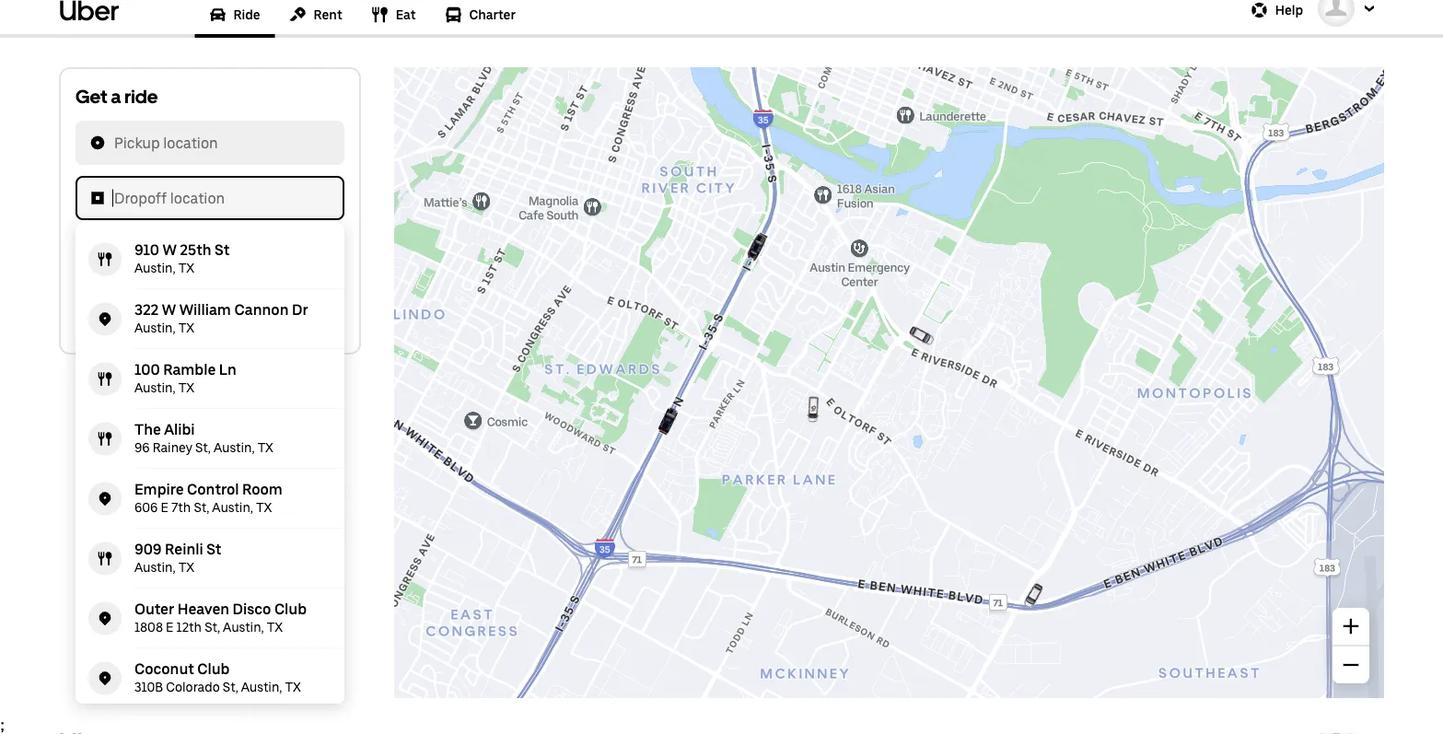 Task type: describe. For each thing, give the bounding box(es) containing it.
location for dropoff location
[[170, 190, 225, 207]]

car front image
[[210, 7, 226, 23]]

7th
[[171, 500, 191, 516]]

322 w william cannon dr austin, tx
[[134, 301, 308, 336]]

club inside coconut club 310b colorado st, austin, tx
[[197, 660, 230, 678]]

disco
[[233, 600, 271, 618]]

1808
[[134, 620, 163, 635]]

lifebuoy image
[[1251, 2, 1268, 19]]

pickup location
[[114, 134, 218, 152]]

910
[[134, 241, 159, 259]]

tx inside outer heaven disco club 1808 e 12th st, austin, tx
[[267, 620, 283, 635]]

rent
[[314, 7, 342, 23]]

get a ride
[[76, 86, 158, 108]]

minus button
[[1333, 647, 1370, 684]]

a
[[111, 86, 121, 108]]

st inside the 910 w 25th st austin, tx
[[215, 241, 229, 259]]

eat
[[396, 7, 416, 23]]

help
[[1275, 3, 1303, 18]]

outer heaven disco club 1808 e 12th st, austin, tx
[[134, 600, 307, 635]]

outer
[[134, 600, 174, 618]]

910 w 25th st austin, tx
[[134, 241, 229, 276]]

w for 25th
[[162, 241, 177, 259]]

2 horizontal spatial vehicle image
[[1016, 579, 1051, 614]]

search
[[186, 308, 234, 325]]

st, inside 'empire control room 606 e 7th st, austin, tx'
[[194, 500, 209, 516]]

steph image
[[1318, 0, 1355, 27]]

austin, inside 322 w william cannon dr austin, tx
[[134, 321, 176, 336]]

location marker image for outer heaven disco club
[[98, 612, 112, 626]]

100 ramble ln austin, tx
[[134, 361, 237, 396]]

austin, inside outer heaven disco club 1808 e 12th st, austin, tx
[[223, 620, 264, 635]]

search button
[[76, 294, 344, 338]]

empire control room option
[[76, 469, 344, 529]]

outer heaven disco club option
[[76, 589, 344, 649]]

restaurant image for 100 ramble ln
[[98, 372, 112, 387]]

club inside outer heaven disco club 1808 e 12th st, austin, tx
[[274, 600, 307, 618]]

coconut club option
[[76, 649, 344, 709]]

909
[[134, 541, 162, 558]]

austin, inside the 910 w 25th st austin, tx
[[134, 261, 176, 276]]

austin, inside 909 reinli st austin, tx
[[134, 560, 176, 576]]

minus image
[[1343, 657, 1359, 674]]

empire
[[134, 481, 184, 498]]

cannon
[[234, 301, 289, 319]]

e inside 'empire control room 606 e 7th st, austin, tx'
[[161, 500, 168, 516]]

pickup for pickup now
[[112, 245, 158, 262]]

austin, inside 'empire control room 606 e 7th st, austin, tx'
[[212, 500, 253, 516]]

ride
[[234, 7, 260, 23]]

austin, inside coconut club 310b colorado st, austin, tx
[[241, 680, 282, 695]]

menu list box
[[76, 222, 344, 734]]

tx inside the alibi 96 rainey st, austin, tx
[[258, 440, 273, 456]]

310b
[[134, 680, 163, 695]]

search image for pickup location
[[90, 136, 105, 151]]



Task type: locate. For each thing, give the bounding box(es) containing it.
austin, down 910
[[134, 261, 176, 276]]

the
[[134, 421, 161, 438]]

1 location marker image from the top
[[98, 492, 112, 507]]

st, down 'heaven'
[[205, 620, 220, 635]]

1 vertical spatial w
[[162, 301, 176, 319]]

coconut club 310b colorado st, austin, tx
[[134, 660, 301, 695]]

location marker image for empire control room
[[98, 492, 112, 507]]

tx inside 100 ramble ln austin, tx
[[178, 380, 194, 396]]

pickup right clock icon
[[112, 245, 158, 262]]

606
[[134, 500, 158, 516]]

st, inside the alibi 96 rainey st, austin, tx
[[195, 440, 211, 456]]

322
[[134, 301, 159, 319]]

the alibi option
[[76, 409, 344, 469]]

plus image
[[1343, 618, 1359, 635]]

0 horizontal spatial vehicle image
[[740, 229, 774, 264]]

austin, inside 100 ramble ln austin, tx
[[134, 380, 176, 396]]

location
[[163, 134, 218, 152], [170, 190, 225, 207]]

1 vertical spatial e
[[166, 620, 174, 635]]

tx inside coconut club 310b colorado st, austin, tx
[[285, 680, 301, 695]]

100 ramble ln option
[[76, 350, 344, 409]]

location for pickup location
[[163, 134, 218, 152]]

restaurant image inside 100 ramble ln "option"
[[98, 372, 112, 387]]

location marker image inside empire control room option
[[98, 492, 112, 507]]

get
[[76, 86, 107, 108]]

location up dropoff location
[[163, 134, 218, 152]]

search image down get
[[90, 136, 105, 151]]

st, inside outer heaven disco club 1808 e 12th st, austin, tx
[[205, 620, 220, 635]]

0 vertical spatial location
[[163, 134, 218, 152]]

0 vertical spatial search image
[[90, 136, 105, 151]]

location marker image
[[98, 312, 112, 327], [98, 671, 112, 686]]

1 vertical spatial location
[[170, 190, 225, 207]]

tx inside 909 reinli st austin, tx
[[178, 560, 194, 576]]

1 vertical spatial vehicle image
[[904, 319, 939, 354]]

restaurant image inside the 910 w 25th st option
[[98, 252, 112, 267]]

restaurant image left '100'
[[98, 372, 112, 387]]

clock image
[[90, 246, 105, 261]]

1 vertical spatial pickup
[[112, 245, 158, 262]]

plus button
[[1333, 608, 1370, 645]]

the alibi 96 rainey st, austin, tx
[[134, 421, 273, 456]]

search image for dropoff location
[[90, 191, 105, 206]]

club right disco
[[274, 600, 307, 618]]

club
[[274, 600, 307, 618], [197, 660, 230, 678]]

0 vertical spatial club
[[274, 600, 307, 618]]

heaven
[[178, 600, 229, 618]]

restaurant image for 909 reinli st
[[98, 552, 112, 566]]

w for william
[[162, 301, 176, 319]]

0 vertical spatial w
[[162, 241, 177, 259]]

0 vertical spatial pickup
[[114, 134, 160, 152]]

12th
[[176, 620, 202, 635]]

2 location marker image from the top
[[98, 671, 112, 686]]

st inside 909 reinli st austin, tx
[[207, 541, 221, 558]]

e left 12th at the bottom left of the page
[[166, 620, 174, 635]]

tx inside 'empire control room 606 e 7th st, austin, tx'
[[256, 500, 272, 516]]

1 horizontal spatial club
[[274, 600, 307, 618]]

william
[[179, 301, 231, 319]]

0 vertical spatial location marker image
[[98, 312, 112, 327]]

1 vertical spatial club
[[197, 660, 230, 678]]

1 location marker image from the top
[[98, 312, 112, 327]]

restaurant image left eat
[[372, 7, 388, 23]]

location marker image left 1808
[[98, 612, 112, 626]]

club up colorado
[[197, 660, 230, 678]]

pickup now
[[112, 245, 190, 262]]

2 location marker image from the top
[[98, 612, 112, 626]]

e inside outer heaven disco club 1808 e 12th st, austin, tx
[[166, 620, 174, 635]]

location marker image for 322 w william cannon dr
[[98, 312, 112, 327]]

austin,
[[134, 261, 176, 276], [134, 321, 176, 336], [134, 380, 176, 396], [214, 440, 255, 456], [212, 500, 253, 516], [134, 560, 176, 576], [223, 620, 264, 635], [241, 680, 282, 695]]

1 horizontal spatial vehicle image
[[800, 396, 827, 424]]

search image left dropoff
[[90, 191, 105, 206]]

1 search image from the top
[[90, 136, 105, 151]]

e left 7th
[[161, 500, 168, 516]]

restaurant image
[[98, 432, 112, 447]]

st, inside coconut club 310b colorado st, austin, tx
[[223, 680, 238, 695]]

1 vertical spatial location marker image
[[98, 671, 112, 686]]

austin, down '100'
[[134, 380, 176, 396]]

st,
[[195, 440, 211, 456], [194, 500, 209, 516], [205, 620, 220, 635], [223, 680, 238, 695]]

alibi
[[164, 421, 195, 438]]

pickup down ride
[[114, 134, 160, 152]]

austin, down 322
[[134, 321, 176, 336]]

w inside the 910 w 25th st austin, tx
[[162, 241, 177, 259]]

restaurant image for 910 w 25th st
[[98, 252, 112, 267]]

restaurant image inside 909 reinli st option
[[98, 552, 112, 566]]

austin, down 909
[[134, 560, 176, 576]]

keys car image
[[290, 7, 306, 23]]

96
[[134, 440, 150, 456]]

restaurant image
[[372, 7, 388, 23], [98, 252, 112, 267], [98, 372, 112, 387], [98, 552, 112, 566]]

909 reinli st option
[[76, 529, 344, 589]]

location marker image inside the "coconut club" option
[[98, 671, 112, 686]]

0 vertical spatial location marker image
[[98, 492, 112, 507]]

location marker image left the 310b
[[98, 671, 112, 686]]

location marker image for coconut club
[[98, 671, 112, 686]]

location marker image inside 322 w william cannon dr option
[[98, 312, 112, 327]]

910 w 25th st option
[[76, 230, 344, 290]]

vehicle image
[[800, 396, 827, 424], [651, 404, 686, 438], [1016, 579, 1051, 614]]

reinli
[[165, 541, 203, 558]]

322 w william cannon dr option
[[76, 290, 344, 350]]

w inside 322 w william cannon dr austin, tx
[[162, 301, 176, 319]]

1 horizontal spatial vehicle image
[[904, 319, 939, 354]]

dropoff
[[114, 190, 167, 207]]

tx
[[178, 261, 194, 276], [178, 321, 194, 336], [178, 380, 194, 396], [258, 440, 273, 456], [256, 500, 272, 516], [178, 560, 194, 576], [267, 620, 283, 635], [285, 680, 301, 695]]

0 vertical spatial e
[[161, 500, 168, 516]]

rainey
[[153, 440, 192, 456]]

1 vertical spatial location marker image
[[98, 612, 112, 626]]

0 vertical spatial st
[[215, 241, 229, 259]]

vehicle image
[[740, 229, 774, 264], [904, 319, 939, 354]]

austin, right colorado
[[241, 680, 282, 695]]

location marker image inside outer heaven disco club option
[[98, 612, 112, 626]]

st right 25th
[[215, 241, 229, 259]]

austin, up control
[[214, 440, 255, 456]]

map element
[[394, 68, 1384, 699]]

2 search image from the top
[[90, 191, 105, 206]]

1 vertical spatial st
[[207, 541, 221, 558]]

w
[[162, 241, 177, 259], [162, 301, 176, 319]]

empire control room 606 e 7th st, austin, tx
[[134, 481, 283, 516]]

room
[[242, 481, 283, 498]]

chevron down small image
[[1360, 0, 1379, 18]]

st, right rainey
[[195, 440, 211, 456]]

ramble
[[163, 361, 216, 379]]

search image
[[90, 136, 105, 151], [90, 191, 105, 206]]

0 horizontal spatial vehicle image
[[651, 404, 686, 438]]

charter
[[469, 7, 516, 23]]

st, right colorado
[[223, 680, 238, 695]]

tx inside the 910 w 25th st austin, tx
[[178, 261, 194, 276]]

now
[[161, 245, 190, 262]]

location marker image
[[98, 492, 112, 507], [98, 612, 112, 626]]

austin, down control
[[212, 500, 253, 516]]

location up 25th
[[170, 190, 225, 207]]

control
[[187, 481, 239, 498]]

st right reinli
[[207, 541, 221, 558]]

0 horizontal spatial club
[[197, 660, 230, 678]]

location marker image left 606
[[98, 492, 112, 507]]

25th
[[180, 241, 211, 259]]

restaurant image left 910
[[98, 252, 112, 267]]

w right 910
[[162, 241, 177, 259]]

austin, down disco
[[223, 620, 264, 635]]

100
[[134, 361, 160, 379]]

e
[[161, 500, 168, 516], [166, 620, 174, 635]]

tx inside 322 w william cannon dr austin, tx
[[178, 321, 194, 336]]

colorado
[[166, 680, 220, 695]]

ride
[[125, 86, 158, 108]]

st, right 7th
[[194, 500, 209, 516]]

909 reinli st austin, tx
[[134, 541, 221, 576]]

restaurant image left 909
[[98, 552, 112, 566]]

0 vertical spatial vehicle image
[[740, 229, 774, 264]]

dr
[[292, 301, 308, 319]]

austin, inside the alibi 96 rainey st, austin, tx
[[214, 440, 255, 456]]

pickup for pickup location
[[114, 134, 160, 152]]

coconut
[[134, 660, 194, 678]]

bus image
[[445, 7, 462, 23]]

w right 322
[[162, 301, 176, 319]]

st
[[215, 241, 229, 259], [207, 541, 221, 558]]

1 vertical spatial search image
[[90, 191, 105, 206]]

dropoff location
[[114, 190, 225, 207]]

location marker image left 322
[[98, 312, 112, 327]]

ln
[[219, 361, 237, 379]]

pickup
[[114, 134, 160, 152], [112, 245, 158, 262]]



Task type: vqa. For each thing, say whether or not it's contained in the screenshot.
910 W 25th St Austin, TX
yes



